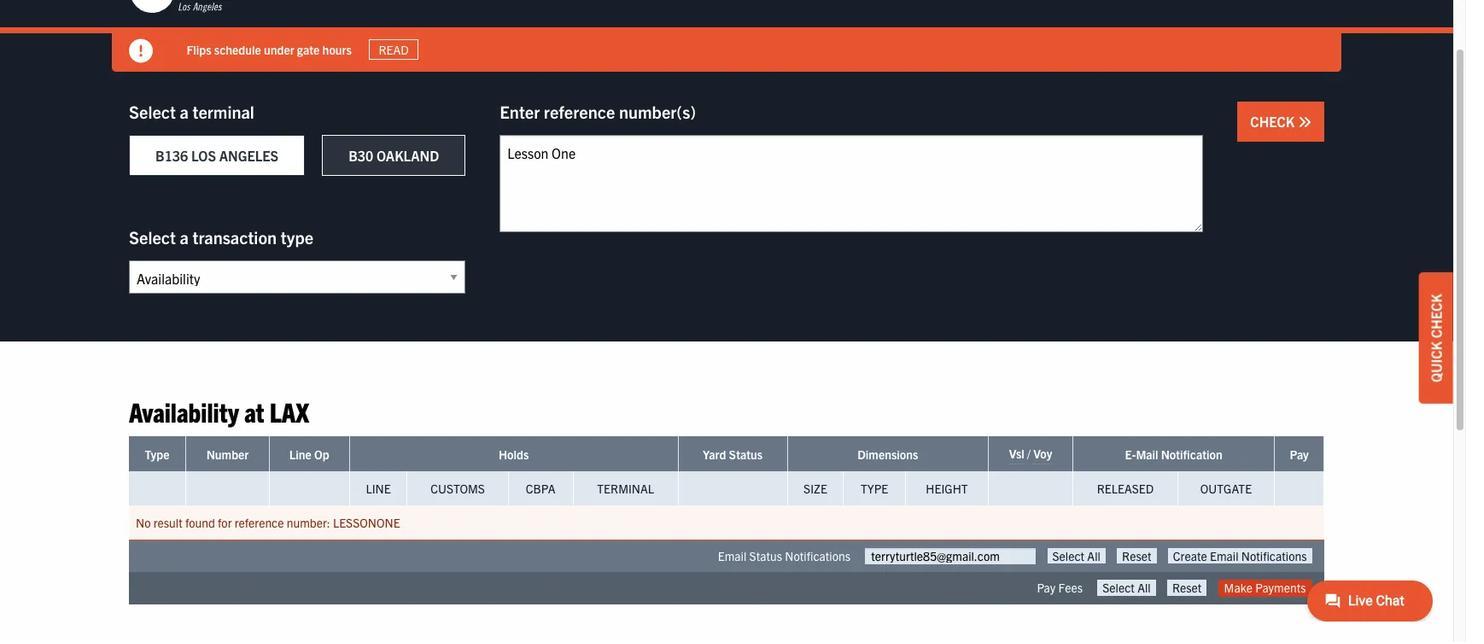 Task type: vqa. For each thing, say whether or not it's contained in the screenshot.
"Pay" related to Pay
yes



Task type: locate. For each thing, give the bounding box(es) containing it.
0 horizontal spatial solid image
[[129, 39, 153, 63]]

select
[[129, 101, 176, 122], [129, 226, 176, 248]]

type down dimensions
[[861, 481, 888, 496]]

a for transaction
[[180, 226, 189, 248]]

a left terminal
[[180, 101, 189, 122]]

1 horizontal spatial solid image
[[1298, 115, 1312, 129]]

1 a from the top
[[180, 101, 189, 122]]

1 horizontal spatial check
[[1428, 294, 1445, 338]]

0 horizontal spatial check
[[1250, 113, 1298, 130]]

quick check link
[[1419, 273, 1453, 404]]

yard status
[[703, 447, 763, 462]]

status right the yard on the bottom left
[[729, 447, 763, 462]]

no result found for reference number: lessonone
[[136, 515, 400, 531]]

select for select a transaction type
[[129, 226, 176, 248]]

2 a from the top
[[180, 226, 189, 248]]

b30 oakland
[[349, 147, 439, 164]]

banner containing flips schedule under gate hours
[[0, 0, 1466, 72]]

0 horizontal spatial reference
[[235, 515, 284, 531]]

1 select from the top
[[129, 101, 176, 122]]

1 vertical spatial select
[[129, 226, 176, 248]]

1 vertical spatial reference
[[235, 515, 284, 531]]

0 vertical spatial select
[[129, 101, 176, 122]]

number(s)
[[619, 101, 696, 122]]

fees
[[1058, 580, 1083, 596]]

pay
[[1290, 447, 1309, 462], [1037, 580, 1056, 596]]

0 vertical spatial solid image
[[129, 39, 153, 63]]

banner
[[0, 0, 1466, 72]]

1 horizontal spatial pay
[[1290, 447, 1309, 462]]

1 vertical spatial check
[[1428, 294, 1445, 338]]

outgate
[[1200, 481, 1252, 496]]

schedule
[[215, 41, 262, 57]]

yard
[[703, 447, 726, 462]]

b136 los angeles
[[155, 147, 279, 164]]

1 vertical spatial type
[[861, 481, 888, 496]]

type
[[281, 226, 313, 248]]

0 vertical spatial line
[[289, 447, 312, 462]]

status right email
[[749, 549, 782, 564]]

type down 'availability'
[[145, 447, 169, 462]]

/
[[1027, 446, 1031, 461]]

0 vertical spatial status
[[729, 447, 763, 462]]

status
[[729, 447, 763, 462], [749, 549, 782, 564]]

1 vertical spatial line
[[366, 481, 391, 496]]

0 vertical spatial type
[[145, 447, 169, 462]]

reference right for
[[235, 515, 284, 531]]

enter
[[500, 101, 540, 122]]

notification
[[1161, 447, 1223, 462]]

reference
[[544, 101, 615, 122], [235, 515, 284, 531]]

select left the transaction
[[129, 226, 176, 248]]

None button
[[1047, 549, 1106, 564], [1117, 549, 1157, 564], [1168, 549, 1312, 564], [1098, 580, 1156, 596], [1167, 580, 1207, 596], [1047, 549, 1106, 564], [1117, 549, 1157, 564], [1168, 549, 1312, 564], [1098, 580, 1156, 596], [1167, 580, 1207, 596]]

0 horizontal spatial type
[[145, 447, 169, 462]]

cbpa
[[526, 481, 556, 496]]

size
[[804, 481, 827, 496]]

a
[[180, 101, 189, 122], [180, 226, 189, 248]]

email status notifications
[[718, 549, 851, 564]]

vsl / voy
[[1009, 446, 1052, 461]]

line for line op
[[289, 447, 312, 462]]

0 vertical spatial pay
[[1290, 447, 1309, 462]]

1 horizontal spatial type
[[861, 481, 888, 496]]

1 horizontal spatial line
[[366, 481, 391, 496]]

1 vertical spatial status
[[749, 549, 782, 564]]

reference right enter
[[544, 101, 615, 122]]

pay fees
[[1037, 580, 1083, 596]]

line up lessonone
[[366, 481, 391, 496]]

lax
[[270, 395, 309, 428]]

0 vertical spatial check
[[1250, 113, 1298, 130]]

status for yard
[[729, 447, 763, 462]]

line left op
[[289, 447, 312, 462]]

number:
[[287, 515, 330, 531]]

b30
[[349, 147, 373, 164]]

0 vertical spatial reference
[[544, 101, 615, 122]]

1 horizontal spatial reference
[[544, 101, 615, 122]]

2 select from the top
[[129, 226, 176, 248]]

1 vertical spatial a
[[180, 226, 189, 248]]

height
[[926, 481, 968, 496]]

type
[[145, 447, 169, 462], [861, 481, 888, 496]]

a left the transaction
[[180, 226, 189, 248]]

solid image
[[129, 39, 153, 63], [1298, 115, 1312, 129]]

select up b136
[[129, 101, 176, 122]]

1 vertical spatial solid image
[[1298, 115, 1312, 129]]

0 horizontal spatial pay
[[1037, 580, 1056, 596]]

check
[[1250, 113, 1298, 130], [1428, 294, 1445, 338]]

gate
[[297, 41, 320, 57]]

op
[[314, 447, 329, 462]]

0 horizontal spatial line
[[289, 447, 312, 462]]

0 vertical spatial a
[[180, 101, 189, 122]]

1 vertical spatial pay
[[1037, 580, 1056, 596]]

line
[[289, 447, 312, 462], [366, 481, 391, 496]]



Task type: describe. For each thing, give the bounding box(es) containing it.
select for select a terminal
[[129, 101, 176, 122]]

quick check
[[1428, 294, 1445, 382]]

customs
[[431, 481, 485, 496]]

e-
[[1125, 447, 1136, 462]]

flips schedule under gate hours
[[187, 41, 352, 57]]

no
[[136, 515, 151, 531]]

read
[[379, 42, 409, 57]]

solid image inside 'check' button
[[1298, 115, 1312, 129]]

status for email
[[749, 549, 782, 564]]

check inside 'link'
[[1428, 294, 1445, 338]]

check button
[[1238, 102, 1324, 142]]

angeles
[[219, 147, 279, 164]]

vsl
[[1009, 446, 1025, 461]]

hours
[[323, 41, 352, 57]]

e-mail notification
[[1125, 447, 1223, 462]]

terminal
[[597, 481, 654, 496]]

holds
[[499, 447, 529, 462]]

make payments
[[1224, 580, 1306, 596]]

availability at lax
[[129, 395, 309, 428]]

make
[[1224, 580, 1253, 596]]

transaction
[[193, 226, 277, 248]]

mail
[[1136, 447, 1158, 462]]

select a transaction type
[[129, 226, 313, 248]]

terminal
[[193, 101, 254, 122]]

number
[[206, 447, 249, 462]]

read link
[[369, 39, 419, 60]]

line for line
[[366, 481, 391, 496]]

flips
[[187, 41, 212, 57]]

Your Email email field
[[865, 549, 1036, 565]]

voy
[[1033, 446, 1052, 461]]

a for terminal
[[180, 101, 189, 122]]

quick
[[1428, 341, 1445, 382]]

payments
[[1255, 580, 1306, 596]]

pay for pay
[[1290, 447, 1309, 462]]

dimensions
[[858, 447, 918, 462]]

los
[[191, 147, 216, 164]]

select a terminal
[[129, 101, 254, 122]]

notifications
[[785, 549, 851, 564]]

under
[[264, 41, 295, 57]]

result
[[153, 515, 182, 531]]

at
[[244, 395, 264, 428]]

enter reference number(s)
[[500, 101, 696, 122]]

b136
[[155, 147, 188, 164]]

Enter reference number(s) text field
[[500, 135, 1203, 232]]

released
[[1097, 481, 1154, 496]]

los angeles image
[[129, 0, 257, 15]]

make payments link
[[1218, 580, 1312, 597]]

for
[[218, 515, 232, 531]]

availability
[[129, 395, 239, 428]]

oakland
[[376, 147, 439, 164]]

found
[[185, 515, 215, 531]]

line op
[[289, 447, 329, 462]]

pay for pay fees
[[1037, 580, 1056, 596]]

email
[[718, 549, 747, 564]]

check inside button
[[1250, 113, 1298, 130]]

lessonone
[[333, 515, 400, 531]]



